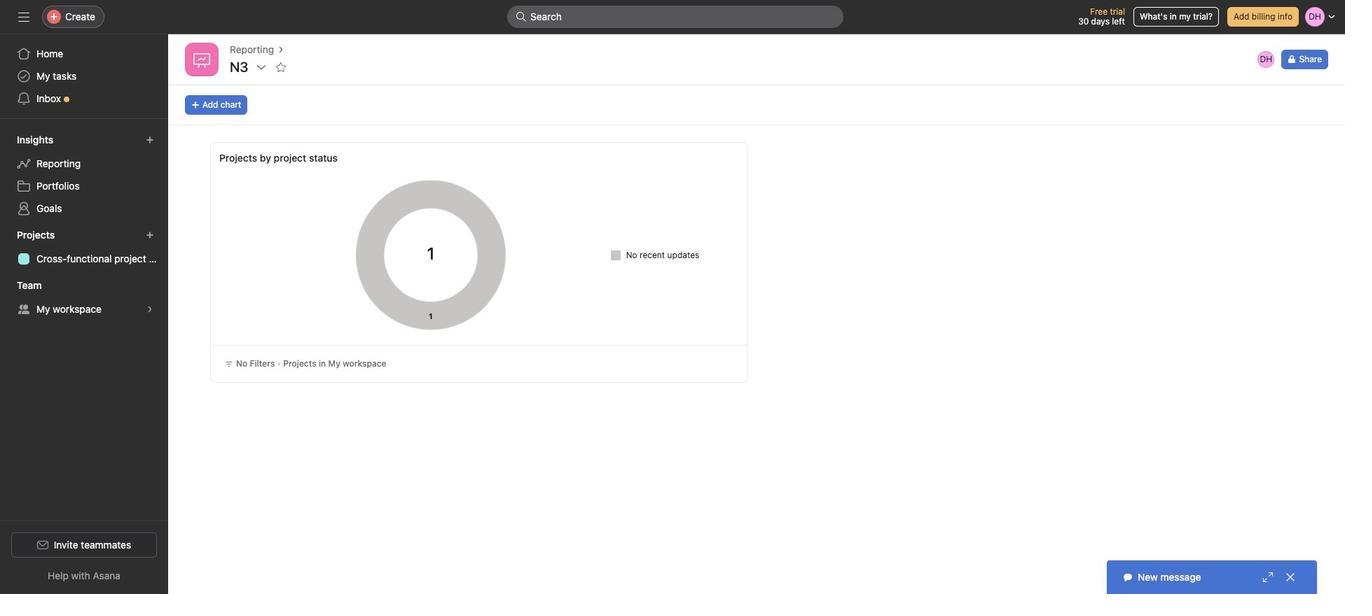 Task type: describe. For each thing, give the bounding box(es) containing it.
report image
[[193, 51, 210, 68]]

new insights image
[[146, 136, 154, 144]]

projects element
[[0, 223, 168, 273]]

close image
[[1285, 572, 1296, 584]]

hide sidebar image
[[18, 11, 29, 22]]

add to starred image
[[275, 62, 286, 73]]

show options image
[[255, 62, 267, 73]]

insights element
[[0, 127, 168, 223]]

prominent image
[[516, 11, 527, 22]]

global element
[[0, 34, 168, 118]]



Task type: vqa. For each thing, say whether or not it's contained in the screenshot.
topmost project admins and editors
no



Task type: locate. For each thing, give the bounding box(es) containing it.
see details, my workspace image
[[146, 305, 154, 314]]

expand new message image
[[1262, 572, 1274, 584]]

new project or portfolio image
[[146, 231, 154, 240]]

teams element
[[0, 273, 168, 324]]

dh image
[[1260, 51, 1272, 68]]

list box
[[507, 6, 843, 28]]



